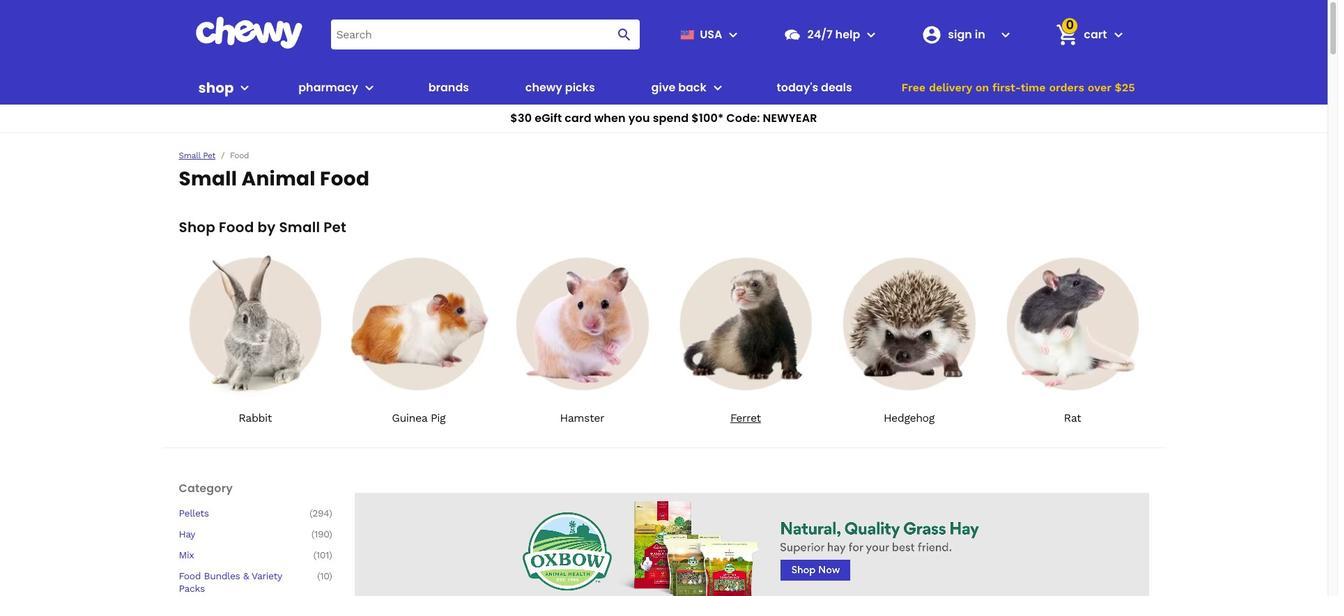 Task type: vqa. For each thing, say whether or not it's contained in the screenshot.
'Ferret' link
yes



Task type: locate. For each thing, give the bounding box(es) containing it.
Product search field
[[331, 20, 640, 50]]

( up ( 190 )
[[310, 507, 313, 518]]

) up the ( 101 )
[[329, 528, 332, 539]]

ferret
[[731, 411, 761, 424]]

ferret link
[[670, 248, 822, 425]]

24/7 help
[[808, 26, 861, 42]]

( down 190
[[313, 549, 316, 560]]

small pet
[[179, 150, 216, 160]]

back
[[679, 79, 707, 96]]

( 190 )
[[311, 528, 332, 539]]

in
[[975, 26, 986, 42]]

by
[[258, 218, 276, 237]]

mix link
[[179, 549, 297, 561]]

1 horizontal spatial menu image
[[725, 26, 742, 43]]

chewy picks
[[526, 79, 595, 96]]

food
[[230, 150, 249, 160], [320, 165, 370, 192], [219, 218, 254, 237], [179, 570, 201, 581]]

spend
[[653, 110, 689, 126]]

2 vertical spatial small
[[279, 218, 320, 237]]

code:
[[727, 110, 760, 126]]

today's deals
[[777, 79, 853, 96]]

&
[[243, 570, 249, 581]]

) for ( 10 )
[[329, 570, 332, 581]]

today's deals link
[[772, 71, 858, 105]]

card
[[565, 110, 592, 126]]

menu image inside usa popup button
[[725, 26, 742, 43]]

menu image for shop popup button
[[237, 79, 253, 96]]

pharmacy link
[[293, 71, 358, 105]]

) down the ( 101 )
[[329, 570, 332, 581]]

give back link
[[646, 71, 707, 105]]

animal
[[242, 165, 316, 192]]

)
[[329, 507, 332, 518], [329, 528, 332, 539], [329, 549, 332, 560], [329, 570, 332, 581]]

shop
[[179, 218, 215, 237]]

101
[[316, 549, 329, 560]]

( down "101"
[[317, 570, 320, 581]]

1 vertical spatial small
[[179, 165, 237, 192]]

hamster
[[560, 411, 605, 424]]

packs
[[179, 583, 205, 594]]

hamster link
[[506, 248, 659, 425]]

over
[[1088, 81, 1112, 94]]

pet down shop
[[203, 150, 216, 160]]

hedgehog link
[[833, 248, 986, 425]]

free
[[902, 81, 926, 94]]

( for 101
[[313, 549, 316, 560]]

chewy home image
[[195, 17, 303, 49]]

deals
[[821, 79, 853, 96]]

bundles
[[204, 570, 240, 581]]

time
[[1021, 81, 1046, 94]]

(
[[310, 507, 313, 518], [311, 528, 314, 539], [313, 549, 316, 560], [317, 570, 320, 581]]

food up packs
[[179, 570, 201, 581]]

sign in
[[949, 26, 986, 42]]

) for ( 101 )
[[329, 549, 332, 560]]

2 ) from the top
[[329, 528, 332, 539]]

rabbit link
[[179, 248, 331, 425]]

help
[[836, 26, 861, 42]]

$100*
[[692, 110, 724, 126]]

1 vertical spatial pet
[[324, 218, 347, 237]]

menu image
[[725, 26, 742, 43], [237, 79, 253, 96]]

3 ) from the top
[[329, 549, 332, 560]]

guinea
[[392, 411, 427, 424]]

0 vertical spatial menu image
[[725, 26, 742, 43]]

( down 294
[[311, 528, 314, 539]]

) up ( 190 )
[[329, 507, 332, 518]]

hedgehog
[[884, 411, 935, 424]]

pet right by at the left top of the page
[[324, 218, 347, 237]]

Search text field
[[331, 20, 640, 50]]

usa
[[700, 26, 723, 42]]

hedgehog food image
[[833, 248, 986, 400]]

1 ) from the top
[[329, 507, 332, 518]]

0
[[1066, 16, 1075, 34]]

) for ( 190 )
[[329, 528, 332, 539]]

small pet link
[[179, 150, 216, 161]]

) for ( 294 )
[[329, 507, 332, 518]]

pharmacy menu image
[[361, 79, 378, 96]]

menu image for usa popup button
[[725, 26, 742, 43]]

small for small animal food
[[179, 165, 237, 192]]

give back menu image
[[710, 79, 726, 96]]

shop button
[[198, 71, 253, 105]]

pellets
[[179, 507, 209, 518]]

menu image right usa at the right
[[725, 26, 742, 43]]

on
[[976, 81, 990, 94]]

1 vertical spatial menu image
[[237, 79, 253, 96]]

$25
[[1115, 81, 1135, 94]]

0 vertical spatial small
[[179, 150, 200, 160]]

0 horizontal spatial menu image
[[237, 79, 253, 96]]

0 horizontal spatial pet
[[203, 150, 216, 160]]

cart menu image
[[1110, 26, 1127, 43]]

small animal food
[[179, 165, 370, 192]]

picks
[[565, 79, 595, 96]]

newyear
[[763, 110, 818, 126]]

menu image right shop
[[237, 79, 253, 96]]

0 vertical spatial pet
[[203, 150, 216, 160]]

pig
[[431, 411, 446, 424]]

account menu image
[[998, 26, 1015, 43]]

menu image inside shop popup button
[[237, 79, 253, 96]]

food right animal
[[320, 165, 370, 192]]

pharmacy
[[299, 79, 358, 96]]

food bundles & variety packs link
[[179, 569, 297, 595]]

) up '( 10 )'
[[329, 549, 332, 560]]

( 101 )
[[313, 549, 332, 560]]

small
[[179, 150, 200, 160], [179, 165, 237, 192], [279, 218, 320, 237]]

pet
[[203, 150, 216, 160], [324, 218, 347, 237]]

guinea pig link
[[343, 248, 495, 425]]

10
[[320, 570, 329, 581]]

4 ) from the top
[[329, 570, 332, 581]]



Task type: describe. For each thing, give the bounding box(es) containing it.
( 294 )
[[310, 507, 332, 518]]

help menu image
[[863, 26, 880, 43]]

( for 190
[[311, 528, 314, 539]]

first-
[[993, 81, 1021, 94]]

brands
[[429, 79, 469, 96]]

food inside food bundles & variety packs
[[179, 570, 201, 581]]

free delivery on first-time orders over $25
[[902, 81, 1135, 94]]

ferret food image
[[670, 248, 822, 400]]

sign in link
[[916, 18, 995, 51]]

( 10 )
[[317, 570, 332, 581]]

give back
[[652, 79, 707, 96]]

food left by at the left top of the page
[[219, 218, 254, 237]]

when
[[595, 110, 626, 126]]

shop
[[198, 78, 234, 97]]

24/7 help link
[[778, 18, 861, 51]]

( for 294
[[310, 507, 313, 518]]

chewy support image
[[784, 25, 802, 44]]

sign
[[949, 26, 973, 42]]

rat
[[1064, 411, 1082, 424]]

free delivery on first-time orders over $25 button
[[898, 71, 1140, 105]]

shop food by small pet
[[179, 218, 347, 237]]

brands link
[[423, 71, 475, 105]]

food bundles & variety packs
[[179, 570, 282, 594]]

190
[[314, 528, 329, 539]]

294
[[313, 507, 329, 518]]

category
[[179, 480, 233, 496]]

chewy picks link
[[520, 71, 601, 105]]

site banner
[[0, 0, 1328, 133]]

variety
[[252, 570, 282, 581]]

hamster food image
[[506, 248, 659, 400]]

usa button
[[675, 18, 742, 51]]

guinea pig
[[392, 411, 446, 424]]

rabbit food image
[[179, 248, 331, 400]]

rat food image
[[997, 248, 1149, 400]]

hay link
[[179, 528, 297, 540]]

orders
[[1050, 81, 1085, 94]]

oxbow. featured brand oxbow. nurture your pet's nature. image
[[355, 493, 1149, 596]]

( for 10
[[317, 570, 320, 581]]

$30
[[511, 110, 532, 126]]

$30 egift card when you spend $100* code: newyear
[[511, 110, 818, 126]]

pellets link
[[179, 507, 297, 519]]

rat link
[[997, 248, 1149, 425]]

you
[[629, 110, 650, 126]]

give
[[652, 79, 676, 96]]

food up small animal food
[[230, 150, 249, 160]]

small for small pet
[[179, 150, 200, 160]]

mix
[[179, 549, 194, 560]]

rabbit
[[239, 411, 272, 424]]

hay
[[179, 528, 195, 539]]

delivery
[[929, 81, 973, 94]]

chewy
[[526, 79, 563, 96]]

egift
[[535, 110, 562, 126]]

submit search image
[[617, 26, 633, 43]]

today's
[[777, 79, 819, 96]]

items image
[[1055, 22, 1080, 47]]

cart
[[1084, 26, 1108, 42]]

guinea pig food image
[[343, 248, 495, 400]]

24/7
[[808, 26, 833, 42]]

1 horizontal spatial pet
[[324, 218, 347, 237]]



